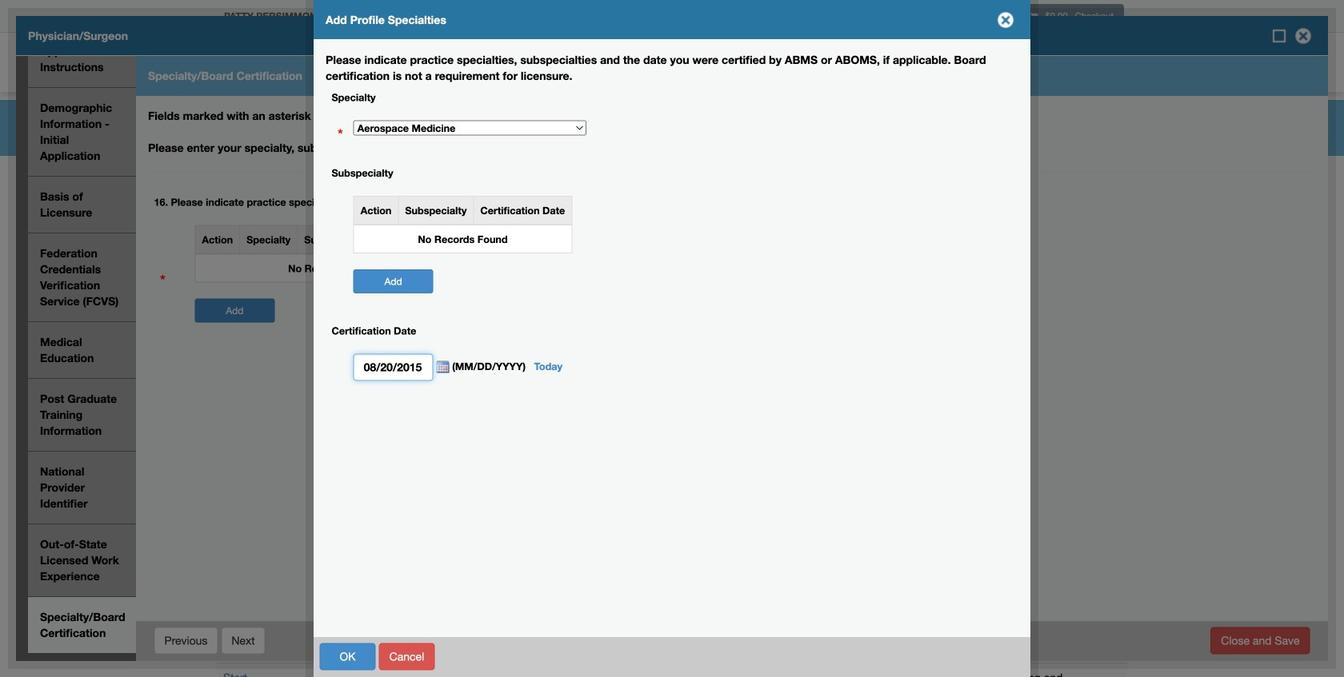 Task type: locate. For each thing, give the bounding box(es) containing it.
None text field
[[353, 354, 433, 381]]

<b><center>state of connecticut<br>
 online elicense website</center></b> image
[[216, 36, 407, 62]]

None image field
[[433, 361, 449, 374]]

close window image
[[1291, 23, 1317, 49]]

None button
[[154, 628, 218, 655], [221, 628, 265, 655], [1211, 628, 1311, 655], [320, 644, 376, 671], [379, 644, 435, 671], [154, 628, 218, 655], [221, 628, 265, 655], [1211, 628, 1311, 655], [320, 644, 376, 671], [379, 644, 435, 671]]



Task type: vqa. For each thing, say whether or not it's contained in the screenshot.
password field
no



Task type: describe. For each thing, give the bounding box(es) containing it.
close window image
[[993, 7, 1019, 33]]

maximize/minimize image
[[1272, 28, 1288, 44]]



